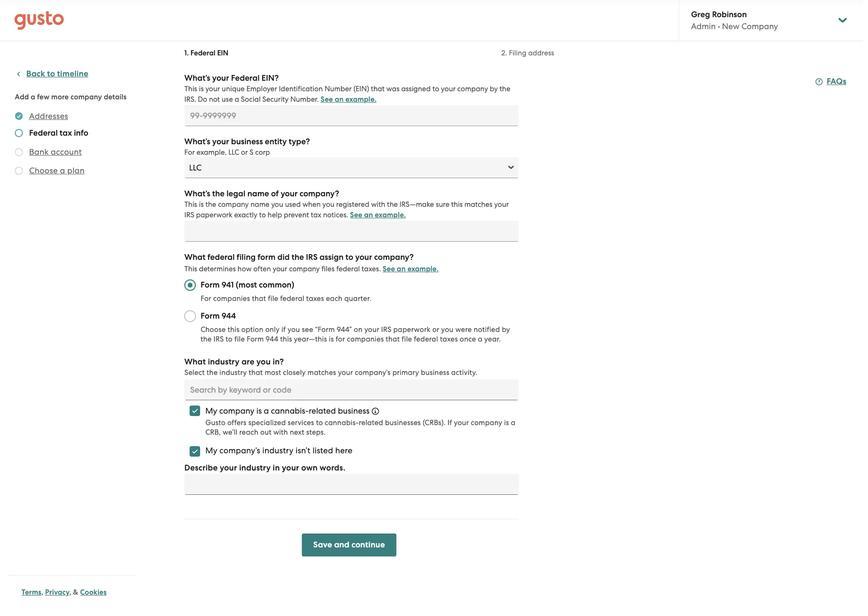 Task type: locate. For each thing, give the bounding box(es) containing it.
0 vertical spatial check image
[[15, 129, 23, 137]]

2 vertical spatial an
[[397, 265, 406, 273]]

that up the primary
[[386, 335, 400, 344]]

0 vertical spatial federal
[[191, 49, 216, 57]]

paperwork inside the form 944 choose this option only if you see "form 944" on your irs paperwork or you were notified by the irs to file form 944 this year—this is for companies that file federal taxes once a year.
[[394, 325, 431, 334]]

each
[[326, 294, 343, 303]]

this inside this is your unique employer identification number (ein) that was assigned to your company by the irs. do not use a social security number.
[[184, 85, 197, 93]]

0 vertical spatial this
[[184, 85, 197, 93]]

company inside what federal filing form did the irs assign to your company? this determines how often your company files federal taxes. see an example.
[[289, 265, 320, 273]]

1 this from the top
[[184, 85, 197, 93]]

save and continue button
[[302, 534, 397, 557]]

or inside the form 944 choose this option only if you see "form 944" on your irs paperwork or you were notified by the irs to file form 944 this year—this is for companies that file federal taxes once a year.
[[433, 325, 440, 334]]

0 horizontal spatial tax
[[60, 128, 72, 138]]

to inside the form 944 choose this option only if you see "form 944" on your irs paperwork or you were notified by the irs to file form 944 this year—this is for companies that file federal taxes once a year.
[[226, 335, 233, 344]]

name inside this is the company name you used when you registered with the irs—make sure this matches your irs paperwork exactly to help prevent tax notices.
[[251, 200, 270, 209]]

check image up check image
[[15, 148, 23, 156]]

paperwork down legal
[[196, 211, 233, 219]]

the
[[500, 85, 511, 93], [212, 189, 225, 199], [206, 200, 216, 209], [387, 200, 398, 209], [292, 252, 304, 262], [201, 335, 212, 344], [207, 368, 218, 377]]

federal
[[191, 49, 216, 57], [231, 73, 260, 83], [29, 128, 58, 138]]

federal up determines
[[207, 252, 235, 262]]

0 horizontal spatial an
[[335, 95, 344, 104]]

federal ein
[[191, 49, 229, 57]]

or
[[241, 148, 248, 157], [433, 325, 440, 334]]

is inside gusto offers specialized services to cannabis-related businesses (crbs). if your company is a crb, we'll reach out with next steps.
[[504, 419, 509, 427]]

1 horizontal spatial company's
[[355, 368, 391, 377]]

taxes inside form 941 (most common) for companies that file federal taxes each quarter.
[[306, 294, 324, 303]]

my
[[205, 406, 217, 416], [205, 446, 218, 455]]

0 vertical spatial see
[[321, 95, 333, 104]]

name
[[248, 189, 269, 199], [251, 200, 270, 209]]

1 vertical spatial tax
[[311, 211, 322, 219]]

with right out
[[274, 428, 288, 437]]

did
[[277, 252, 290, 262]]

filing address
[[509, 49, 554, 57]]

1 vertical spatial what's
[[184, 137, 210, 147]]

that inside form 941 (most common) for companies that file federal taxes each quarter.
[[252, 294, 266, 303]]

0 vertical spatial see an example.
[[321, 95, 377, 104]]

2 horizontal spatial this
[[451, 200, 463, 209]]

0 horizontal spatial by
[[490, 85, 498, 93]]

what's for what's your business entity type? for example, llc or s corp
[[184, 137, 210, 147]]

see an example. for what's the legal name of your company?
[[350, 211, 406, 219]]

1 horizontal spatial 944
[[266, 335, 278, 344]]

companies
[[213, 294, 250, 303], [347, 335, 384, 344]]

944 down only
[[266, 335, 278, 344]]

2 vertical spatial what's
[[184, 189, 210, 199]]

companies down 941
[[213, 294, 250, 303]]

irs inside this is the company name you used when you registered with the irs—make sure this matches your irs paperwork exactly to help prevent tax notices.
[[184, 211, 194, 219]]

for down determines
[[201, 294, 211, 303]]

if
[[448, 419, 452, 427]]

check image
[[15, 129, 23, 137], [15, 148, 23, 156]]

0 horizontal spatial with
[[274, 428, 288, 437]]

that left was
[[371, 85, 385, 93]]

0 horizontal spatial taxes
[[306, 294, 324, 303]]

you left the were
[[441, 325, 454, 334]]

or left the were
[[433, 325, 440, 334]]

form
[[258, 252, 276, 262]]

0 vertical spatial matches
[[465, 200, 493, 209]]

company inside this is the company name you used when you registered with the irs—make sure this matches your irs paperwork exactly to help prevent tax notices.
[[218, 200, 249, 209]]

1 vertical spatial by
[[502, 325, 510, 334]]

the inside what federal filing form did the irs assign to your company? this determines how often your company files federal taxes. see an example.
[[292, 252, 304, 262]]

in?
[[273, 357, 284, 367]]

company?
[[300, 189, 339, 199], [374, 252, 414, 262]]

name left of
[[248, 189, 269, 199]]

1 horizontal spatial for
[[201, 294, 211, 303]]

related up steps.
[[309, 406, 336, 416]]

see an example. down number
[[321, 95, 377, 104]]

federal down common)
[[280, 294, 305, 303]]

cookies
[[80, 588, 107, 597]]

tax inside this is the company name you used when you registered with the irs—make sure this matches your irs paperwork exactly to help prevent tax notices.
[[311, 211, 322, 219]]

file inside form 941 (most common) for companies that file federal taxes each quarter.
[[268, 294, 278, 303]]

by inside the form 944 choose this option only if you see "form 944" on your irs paperwork or you were notified by the irs to file form 944 this year—this is for companies that file federal taxes once a year.
[[502, 325, 510, 334]]

944
[[222, 311, 236, 321], [266, 335, 278, 344]]

2 this from the top
[[184, 200, 197, 209]]

what up determines
[[184, 252, 206, 262]]

1 horizontal spatial related
[[359, 419, 383, 427]]

0 vertical spatial company?
[[300, 189, 339, 199]]

3 what's from the top
[[184, 189, 210, 199]]

the inside the form 944 choose this option only if you see "form 944" on your irs paperwork or you were notified by the irs to file form 944 this year—this is for companies that file federal taxes once a year.
[[201, 335, 212, 344]]

944"
[[337, 325, 352, 334]]

listed
[[313, 446, 333, 455]]

0 vertical spatial an
[[335, 95, 344, 104]]

, left the &
[[69, 588, 71, 597]]

1 what's from the top
[[184, 73, 210, 83]]

0 horizontal spatial or
[[241, 148, 248, 157]]

what's left legal
[[184, 189, 210, 199]]

assigned
[[401, 85, 431, 93]]

this inside this is the company name you used when you registered with the irs—make sure this matches your irs paperwork exactly to help prevent tax notices.
[[184, 200, 197, 209]]

1 vertical spatial see an example.
[[350, 211, 406, 219]]

federal inside the form 944 choose this option only if you see "form 944" on your irs paperwork or you were notified by the irs to file form 944 this year—this is for companies that file federal taxes once a year.
[[414, 335, 438, 344]]

example,
[[197, 148, 227, 157]]

0 vertical spatial for
[[184, 148, 195, 157]]

registered
[[336, 200, 370, 209]]

What's your Federal EIN? text field
[[184, 105, 519, 126]]

what's inside what's your business entity type? for example, llc or s corp
[[184, 137, 210, 147]]

with right the registered
[[371, 200, 385, 209]]

your inside what's your business entity type? for example, llc or s corp
[[212, 137, 229, 147]]

a inside this is your unique employer identification number (ein) that was assigned to your company by the irs. do not use a social security number.
[[235, 95, 239, 104]]

0 vertical spatial company's
[[355, 368, 391, 377]]

1 horizontal spatial cannabis-
[[325, 419, 359, 427]]

2 what from the top
[[184, 357, 206, 367]]

steps.
[[306, 428, 326, 437]]

0 vertical spatial choose
[[29, 166, 58, 175]]

federal tax info
[[29, 128, 88, 138]]

0 horizontal spatial business
[[231, 137, 263, 147]]

0 vertical spatial paperwork
[[196, 211, 233, 219]]

0 vertical spatial business
[[231, 137, 263, 147]]

an
[[335, 95, 344, 104], [364, 211, 373, 219], [397, 265, 406, 273]]

of
[[271, 189, 279, 199]]

What industry are you in? field
[[184, 379, 519, 400]]

what's the legal name of your company?
[[184, 189, 339, 199]]

1 horizontal spatial this
[[280, 335, 292, 344]]

(crbs).
[[423, 419, 446, 427]]

irs inside what federal filing form did the irs assign to your company? this determines how often your company files federal taxes. see an example.
[[306, 252, 318, 262]]

federal up the primary
[[414, 335, 438, 344]]

filing
[[237, 252, 256, 262]]

that down are
[[249, 368, 263, 377]]

my for my company is a cannabis-related business
[[205, 406, 217, 416]]

1 horizontal spatial tax
[[311, 211, 322, 219]]

1 horizontal spatial or
[[433, 325, 440, 334]]

2 vertical spatial see
[[383, 265, 395, 273]]

is
[[199, 85, 204, 93], [199, 200, 204, 209], [329, 335, 334, 344], [256, 406, 262, 416], [504, 419, 509, 427]]

2 horizontal spatial business
[[421, 368, 450, 377]]

an right taxes.
[[397, 265, 406, 273]]

1 horizontal spatial an
[[364, 211, 373, 219]]

this down "if"
[[280, 335, 292, 344]]

1 vertical spatial this
[[228, 325, 240, 334]]

industry left are
[[208, 357, 240, 367]]

add a few more company details
[[15, 93, 127, 101]]

My company's industry isn't listed here checkbox
[[184, 441, 205, 462]]

sure
[[436, 200, 450, 209]]

tax left info
[[60, 128, 72, 138]]

you
[[271, 200, 283, 209], [323, 200, 335, 209], [288, 325, 300, 334], [441, 325, 454, 334], [257, 357, 271, 367]]

0 horizontal spatial companies
[[213, 294, 250, 303]]

1 vertical spatial companies
[[347, 335, 384, 344]]

company's up what industry are you in? field
[[355, 368, 391, 377]]

that inside this is your unique employer identification number (ein) that was assigned to your company by the irs. do not use a social security number.
[[371, 85, 385, 93]]

0 horizontal spatial federal
[[29, 128, 58, 138]]

944 down 941
[[222, 311, 236, 321]]

paperwork up the primary
[[394, 325, 431, 334]]

choose down "bank"
[[29, 166, 58, 175]]

my up gusto
[[205, 406, 217, 416]]

0 vertical spatial my
[[205, 406, 217, 416]]

taxes down the were
[[440, 335, 458, 344]]

1 vertical spatial what
[[184, 357, 206, 367]]

matches right closely
[[308, 368, 336, 377]]

a inside button
[[60, 166, 65, 175]]

what's
[[184, 73, 210, 83], [184, 137, 210, 147], [184, 189, 210, 199]]

what's for what's the legal name of your company?
[[184, 189, 210, 199]]

1 horizontal spatial company?
[[374, 252, 414, 262]]

ein
[[217, 49, 229, 57]]

taxes left each
[[306, 294, 324, 303]]

federal down addresses button
[[29, 128, 58, 138]]

company? up taxes.
[[374, 252, 414, 262]]

2 what's from the top
[[184, 137, 210, 147]]

not
[[209, 95, 220, 104]]

details
[[104, 93, 127, 101]]

you up notices.
[[323, 200, 335, 209]]

an for what's the legal name of your company?
[[364, 211, 373, 219]]

number
[[325, 85, 352, 93]]

0 vertical spatial what
[[184, 252, 206, 262]]

company? inside what federal filing form did the irs assign to your company? this determines how often your company files federal taxes. see an example.
[[374, 252, 414, 262]]

1 vertical spatial see an example. button
[[350, 209, 406, 221]]

0 vertical spatial tax
[[60, 128, 72, 138]]

1 horizontal spatial matches
[[465, 200, 493, 209]]

, left privacy link
[[41, 588, 43, 597]]

see an example. down the registered
[[350, 211, 406, 219]]

form for form 941 (most common)
[[201, 280, 220, 290]]

0 vertical spatial see an example. button
[[321, 94, 377, 105]]

1 vertical spatial form
[[201, 311, 220, 321]]

federal up unique
[[231, 73, 260, 83]]

0 vertical spatial form
[[201, 280, 220, 290]]

choose left option
[[201, 325, 226, 334]]

0 horizontal spatial matches
[[308, 368, 336, 377]]

see down number
[[321, 95, 333, 104]]

related left the businesses
[[359, 419, 383, 427]]

2 my from the top
[[205, 446, 218, 455]]

1 vertical spatial example.
[[375, 211, 406, 219]]

1 vertical spatial company's
[[220, 446, 260, 455]]

what up select
[[184, 357, 206, 367]]

only
[[265, 325, 280, 334]]

you up most
[[257, 357, 271, 367]]

companies down on
[[347, 335, 384, 344]]

1 horizontal spatial companies
[[347, 335, 384, 344]]

3 this from the top
[[184, 265, 197, 273]]

your inside gusto offers specialized services to cannabis-related businesses (crbs). if your company is a crb, we'll reach out with next steps.
[[454, 419, 469, 427]]

0 vertical spatial companies
[[213, 294, 250, 303]]

1 my from the top
[[205, 406, 217, 416]]

this left option
[[228, 325, 240, 334]]

1 check image from the top
[[15, 129, 23, 137]]

federal inside form 941 (most common) for companies that file federal taxes each quarter.
[[280, 294, 305, 303]]

2 vertical spatial business
[[338, 406, 370, 416]]

or inside what's your business entity type? for example, llc or s corp
[[241, 148, 248, 157]]

1 vertical spatial business
[[421, 368, 450, 377]]

for
[[184, 148, 195, 157], [201, 294, 211, 303]]

1 horizontal spatial federal
[[191, 49, 216, 57]]

if
[[282, 325, 286, 334]]

see inside what federal filing form did the irs assign to your company? this determines how often your company files federal taxes. see an example.
[[383, 265, 395, 273]]

see an example. button down number
[[321, 94, 377, 105]]

an down number
[[335, 95, 344, 104]]

is inside this is the company name you used when you registered with the irs—make sure this matches your irs paperwork exactly to help prevent tax notices.
[[199, 200, 204, 209]]

to inside this is the company name you used when you registered with the irs—make sure this matches your irs paperwork exactly to help prevent tax notices.
[[259, 211, 266, 219]]

check image down the circle check icon
[[15, 129, 23, 137]]

when
[[303, 200, 321, 209]]

cannabis- up steps.
[[325, 419, 359, 427]]

the inside this is your unique employer identification number (ein) that was assigned to your company by the irs. do not use a social security number.
[[500, 85, 511, 93]]

name down what's the legal name of your company?
[[251, 200, 270, 209]]

on
[[354, 325, 363, 334]]

save and continue
[[313, 540, 385, 550]]

what's your business entity type? for example, llc or s corp
[[184, 137, 310, 157]]

words.
[[320, 463, 346, 473]]

1 vertical spatial paperwork
[[394, 325, 431, 334]]

Describe your industry in your own words. field
[[184, 474, 519, 495]]

business left the activity.
[[421, 368, 450, 377]]

and
[[334, 540, 350, 550]]

business up gusto offers specialized services to cannabis-related businesses (crbs). if your company is a crb, we'll reach out with next steps.
[[338, 406, 370, 416]]

see an example. button down the registered
[[350, 209, 406, 221]]

0 horizontal spatial 944
[[222, 311, 236, 321]]

see for what's the legal name of your company?
[[350, 211, 363, 219]]

tax down when
[[311, 211, 322, 219]]

address
[[528, 49, 554, 57]]

1 horizontal spatial choose
[[201, 325, 226, 334]]

this inside what federal filing form did the irs assign to your company? this determines how often your company files federal taxes. see an example.
[[184, 265, 197, 273]]

1 horizontal spatial ,
[[69, 588, 71, 597]]

federal right files
[[336, 265, 360, 273]]

were
[[456, 325, 472, 334]]

taxes
[[306, 294, 324, 303], [440, 335, 458, 344]]

see right taxes.
[[383, 265, 395, 273]]

1 vertical spatial company?
[[374, 252, 414, 262]]

for
[[336, 335, 345, 344]]

select
[[184, 368, 205, 377]]

what inside what federal filing form did the irs assign to your company? this determines how often your company files federal taxes. see an example.
[[184, 252, 206, 262]]

cannabis- inside gusto offers specialized services to cannabis-related businesses (crbs). if your company is a crb, we'll reach out with next steps.
[[325, 419, 359, 427]]

federal inside list
[[29, 128, 58, 138]]

form 941 (most common) for companies that file federal taxes each quarter.
[[201, 280, 372, 303]]

what inside what industry are you in? select the industry that most closely matches your company's primary business activity.
[[184, 357, 206, 367]]

2 vertical spatial example.
[[408, 265, 439, 273]]

2 vertical spatial this
[[280, 335, 292, 344]]

continue
[[352, 540, 385, 550]]

file up the primary
[[402, 335, 412, 344]]

this right sure at the right top of the page
[[451, 200, 463, 209]]

faqs button
[[816, 76, 847, 87]]

my company's industry isn't listed here
[[205, 446, 353, 455]]

companies inside form 941 (most common) for companies that file federal taxes each quarter.
[[213, 294, 250, 303]]

company
[[742, 22, 779, 31]]

2 check image from the top
[[15, 148, 23, 156]]

(most
[[236, 280, 257, 290]]

tax inside list
[[60, 128, 72, 138]]

an down the registered
[[364, 211, 373, 219]]

0 vertical spatial with
[[371, 200, 385, 209]]

0 horizontal spatial cannabis-
[[271, 406, 309, 416]]

see an example. button right taxes.
[[383, 263, 439, 275]]

you inside what industry are you in? select the industry that most closely matches your company's primary business activity.
[[257, 357, 271, 367]]

form inside form 941 (most common) for companies that file federal taxes each quarter.
[[201, 280, 220, 290]]

0 horizontal spatial see
[[321, 95, 333, 104]]

1 vertical spatial my
[[205, 446, 218, 455]]

1 vertical spatial for
[[201, 294, 211, 303]]

company? up when
[[300, 189, 339, 199]]

see down the registered
[[350, 211, 363, 219]]

0 vertical spatial cannabis-
[[271, 406, 309, 416]]

2 vertical spatial see an example. button
[[383, 263, 439, 275]]

2 horizontal spatial federal
[[231, 73, 260, 83]]

federal left "ein"
[[191, 49, 216, 57]]

with inside this is the company name you used when you registered with the irs—make sure this matches your irs paperwork exactly to help prevent tax notices.
[[371, 200, 385, 209]]

ein?
[[262, 73, 279, 83]]

you right "if"
[[288, 325, 300, 334]]

to inside what federal filing form did the irs assign to your company? this determines how often your company files federal taxes. see an example.
[[346, 252, 353, 262]]

that down (most
[[252, 294, 266, 303]]

1 what from the top
[[184, 252, 206, 262]]

1 horizontal spatial file
[[268, 294, 278, 303]]

0 vertical spatial by
[[490, 85, 498, 93]]

0 horizontal spatial ,
[[41, 588, 43, 597]]

0 horizontal spatial company?
[[300, 189, 339, 199]]

what's up do at left
[[184, 73, 210, 83]]

0 vertical spatial taxes
[[306, 294, 324, 303]]

my for my company's industry isn't listed here
[[205, 446, 218, 455]]

1 horizontal spatial with
[[371, 200, 385, 209]]

1 vertical spatial taxes
[[440, 335, 458, 344]]

file down option
[[235, 335, 245, 344]]

industry
[[208, 357, 240, 367], [220, 368, 247, 377], [262, 446, 294, 455], [239, 463, 271, 473]]

for left example,
[[184, 148, 195, 157]]

1 horizontal spatial by
[[502, 325, 510, 334]]

0 vertical spatial related
[[309, 406, 336, 416]]

my down crb,
[[205, 446, 218, 455]]

you up 'help'
[[271, 200, 283, 209]]

company's down the reach
[[220, 446, 260, 455]]

cannabis- up services
[[271, 406, 309, 416]]

your inside the form 944 choose this option only if you see "form 944" on your irs paperwork or you were notified by the irs to file form 944 this year—this is for companies that file federal taxes once a year.
[[365, 325, 380, 334]]

0 horizontal spatial for
[[184, 148, 195, 157]]

a
[[31, 93, 35, 101], [235, 95, 239, 104], [60, 166, 65, 175], [478, 335, 483, 344], [264, 406, 269, 416], [511, 419, 516, 427]]

what's up example,
[[184, 137, 210, 147]]

1 horizontal spatial see
[[350, 211, 363, 219]]

1 vertical spatial related
[[359, 419, 383, 427]]

matches right sure at the right top of the page
[[465, 200, 493, 209]]

business up s
[[231, 137, 263, 147]]

,
[[41, 588, 43, 597], [69, 588, 71, 597]]

notices.
[[323, 211, 348, 219]]

how
[[238, 265, 252, 273]]

None radio
[[184, 280, 196, 291], [184, 311, 196, 322], [184, 280, 196, 291], [184, 311, 196, 322]]

file down common)
[[268, 294, 278, 303]]

0 vertical spatial this
[[451, 200, 463, 209]]

0 vertical spatial or
[[241, 148, 248, 157]]

faqs
[[827, 76, 847, 86]]

or left s
[[241, 148, 248, 157]]

None checkbox
[[184, 400, 205, 421]]

1 vertical spatial name
[[251, 200, 270, 209]]

choose a plan
[[29, 166, 85, 175]]

0 horizontal spatial choose
[[29, 166, 58, 175]]

1 horizontal spatial taxes
[[440, 335, 458, 344]]

see an example. button for what's your federal ein?
[[321, 94, 377, 105]]

1 vertical spatial see
[[350, 211, 363, 219]]

check image
[[15, 167, 23, 175]]

see an example.
[[321, 95, 377, 104], [350, 211, 406, 219]]

year.
[[485, 335, 501, 344]]

(ein)
[[354, 85, 369, 93]]

1 vertical spatial with
[[274, 428, 288, 437]]

most
[[265, 368, 281, 377]]

irs
[[184, 211, 194, 219], [306, 252, 318, 262], [381, 325, 392, 334], [214, 335, 224, 344]]

often
[[254, 265, 271, 273]]



Task type: vqa. For each thing, say whether or not it's contained in the screenshot.
the Loan amount text field
no



Task type: describe. For each thing, give the bounding box(es) containing it.
2 vertical spatial form
[[247, 335, 264, 344]]

save
[[313, 540, 332, 550]]

closely
[[283, 368, 306, 377]]

1 , from the left
[[41, 588, 43, 597]]

company's inside what industry are you in? select the industry that most closely matches your company's primary business activity.
[[355, 368, 391, 377]]

cookies button
[[80, 587, 107, 598]]

greg
[[691, 10, 710, 20]]

is inside this is your unique employer identification number (ein) that was assigned to your company by the irs. do not use a social security number.
[[199, 85, 204, 93]]

to inside button
[[47, 69, 55, 79]]

option
[[241, 325, 264, 334]]

privacy link
[[45, 588, 69, 597]]

services
[[288, 419, 314, 427]]

what's for what's your federal ein?
[[184, 73, 210, 83]]

a inside gusto offers specialized services to cannabis-related businesses (crbs). if your company is a crb, we'll reach out with next steps.
[[511, 419, 516, 427]]

add
[[15, 93, 29, 101]]

do
[[198, 95, 207, 104]]

prevent
[[284, 211, 309, 219]]

see for what's your federal ein?
[[321, 95, 333, 104]]

see an example. button for what's the legal name of your company?
[[350, 209, 406, 221]]

offers
[[227, 419, 247, 427]]

determines
[[199, 265, 236, 273]]

terms link
[[22, 588, 41, 597]]

federal for federal tax info
[[29, 128, 58, 138]]

once
[[460, 335, 476, 344]]

quarter.
[[345, 294, 372, 303]]

this inside this is the company name you used when you registered with the irs—make sure this matches your irs paperwork exactly to help prevent tax notices.
[[451, 200, 463, 209]]

isn't
[[296, 446, 311, 455]]

your inside what industry are you in? select the industry that most closely matches your company's primary business activity.
[[338, 368, 353, 377]]

business inside what industry are you in? select the industry that most closely matches your company's primary business activity.
[[421, 368, 450, 377]]

•
[[718, 22, 720, 31]]

we'll
[[223, 428, 238, 437]]

see
[[302, 325, 313, 334]]

filing
[[509, 49, 527, 57]]

employer
[[247, 85, 277, 93]]

example. for what's the legal name of your company?
[[375, 211, 406, 219]]

primary
[[393, 368, 419, 377]]

s
[[250, 148, 254, 157]]

are
[[242, 357, 255, 367]]

used
[[285, 200, 301, 209]]

this is the company name you used when you registered with the irs—make sure this matches your irs paperwork exactly to help prevent tax notices.
[[184, 200, 509, 219]]

back to timeline
[[26, 69, 88, 79]]

to inside gusto offers specialized services to cannabis-related businesses (crbs). if your company is a crb, we'll reach out with next steps.
[[316, 419, 323, 427]]

assign
[[320, 252, 344, 262]]

account
[[51, 147, 82, 157]]

that inside what industry are you in? select the industry that most closely matches your company's primary business activity.
[[249, 368, 263, 377]]

0 horizontal spatial file
[[235, 335, 245, 344]]

taxes inside the form 944 choose this option only if you see "form 944" on your irs paperwork or you were notified by the irs to file form 944 this year—this is for companies that file federal taxes once a year.
[[440, 335, 458, 344]]

1 vertical spatial federal
[[231, 73, 260, 83]]

circle check image
[[15, 110, 23, 122]]

for inside what's your business entity type? for example, llc or s corp
[[184, 148, 195, 157]]

entity
[[265, 137, 287, 147]]

bank account
[[29, 147, 82, 157]]

your inside this is the company name you used when you registered with the irs—make sure this matches your irs paperwork exactly to help prevent tax notices.
[[494, 200, 509, 209]]

this for what's your federal ein?
[[184, 85, 197, 93]]

what for what federal filing form did the irs assign to your company?
[[184, 252, 206, 262]]

choose inside button
[[29, 166, 58, 175]]

reach
[[239, 428, 259, 437]]

matches inside this is the company name you used when you registered with the irs—make sure this matches your irs paperwork exactly to help prevent tax notices.
[[465, 200, 493, 209]]

industry up the in
[[262, 446, 294, 455]]

is inside the form 944 choose this option only if you see "form 944" on your irs paperwork or you were notified by the irs to file form 944 this year—this is for companies that file federal taxes once a year.
[[329, 335, 334, 344]]

2 horizontal spatial file
[[402, 335, 412, 344]]

2 , from the left
[[69, 588, 71, 597]]

more
[[51, 93, 69, 101]]

the inside what industry are you in? select the industry that most closely matches your company's primary business activity.
[[207, 368, 218, 377]]

year—this
[[294, 335, 327, 344]]

own
[[301, 463, 318, 473]]

llc
[[229, 148, 239, 157]]

choose inside the form 944 choose this option only if you see "form 944" on your irs paperwork or you were notified by the irs to file form 944 this year—this is for companies that file federal taxes once a year.
[[201, 325, 226, 334]]

greg robinson admin • new company
[[691, 10, 779, 31]]

help
[[268, 211, 282, 219]]

info
[[74, 128, 88, 138]]

use
[[222, 95, 233, 104]]

an inside what federal filing form did the irs assign to your company? this determines how often your company files federal taxes. see an example.
[[397, 265, 406, 273]]

0 horizontal spatial this
[[228, 325, 240, 334]]

new
[[722, 22, 740, 31]]

bank account button
[[29, 146, 82, 158]]

crb,
[[205, 428, 221, 437]]

my company is a cannabis-related business
[[205, 406, 370, 416]]

example. for what's your federal ein?
[[346, 95, 377, 104]]

in
[[273, 463, 280, 473]]

identification
[[279, 85, 323, 93]]

related inside gusto offers specialized services to cannabis-related businesses (crbs). if your company is a crb, we'll reach out with next steps.
[[359, 419, 383, 427]]

privacy
[[45, 588, 69, 597]]

a inside the form 944 choose this option only if you see "form 944" on your irs paperwork or you were notified by the irs to file form 944 this year—this is for companies that file federal taxes once a year.
[[478, 335, 483, 344]]

out
[[260, 428, 272, 437]]

form for form 944
[[201, 311, 220, 321]]

businesses
[[385, 419, 421, 427]]

addresses
[[29, 111, 68, 121]]

that inside the form 944 choose this option only if you see "form 944" on your irs paperwork or you were notified by the irs to file form 944 this year—this is for companies that file federal taxes once a year.
[[386, 335, 400, 344]]

exactly
[[234, 211, 257, 219]]

what for what industry are you in?
[[184, 357, 206, 367]]

0 horizontal spatial related
[[309, 406, 336, 416]]

common)
[[259, 280, 294, 290]]

this for what's the legal name of your company?
[[184, 200, 197, 209]]

company inside this is your unique employer identification number (ein) that was assigned to your company by the irs. do not use a social security number.
[[458, 85, 488, 93]]

industry down are
[[220, 368, 247, 377]]

was
[[387, 85, 400, 93]]

terms , privacy , & cookies
[[22, 588, 107, 597]]

number.
[[290, 95, 319, 104]]

robinson
[[712, 10, 747, 20]]

to inside this is your unique employer identification number (ein) that was assigned to your company by the irs. do not use a social security number.
[[433, 85, 439, 93]]

home image
[[14, 11, 64, 30]]

business inside what's your business entity type? for example, llc or s corp
[[231, 137, 263, 147]]

terms
[[22, 588, 41, 597]]

paperwork inside this is the company name you used when you registered with the irs—make sure this matches your irs paperwork exactly to help prevent tax notices.
[[196, 211, 233, 219]]

back
[[26, 69, 45, 79]]

company inside gusto offers specialized services to cannabis-related businesses (crbs). if your company is a crb, we'll reach out with next steps.
[[471, 419, 503, 427]]

few
[[37, 93, 50, 101]]

files
[[322, 265, 335, 273]]

1 vertical spatial 944
[[266, 335, 278, 344]]

an for what's your federal ein?
[[335, 95, 344, 104]]

"form
[[315, 325, 335, 334]]

bank
[[29, 147, 49, 157]]

describe your industry in your own words.
[[184, 463, 346, 473]]

0 vertical spatial name
[[248, 189, 269, 199]]

federal tax info list
[[15, 110, 132, 178]]

by inside this is your unique employer identification number (ein) that was assigned to your company by the irs. do not use a social security number.
[[490, 85, 498, 93]]

for inside form 941 (most common) for companies that file federal taxes each quarter.
[[201, 294, 211, 303]]

matches inside what industry are you in? select the industry that most closely matches your company's primary business activity.
[[308, 368, 336, 377]]

example. inside what federal filing form did the irs assign to your company? this determines how often your company files federal taxes. see an example.
[[408, 265, 439, 273]]

plan
[[67, 166, 85, 175]]

industry left the in
[[239, 463, 271, 473]]

corp
[[255, 148, 270, 157]]

choose a plan button
[[29, 165, 85, 176]]

companies inside the form 944 choose this option only if you see "form 944" on your irs paperwork or you were notified by the irs to file form 944 this year—this is for companies that file federal taxes once a year.
[[347, 335, 384, 344]]

with inside gusto offers specialized services to cannabis-related businesses (crbs). if your company is a crb, we'll reach out with next steps.
[[274, 428, 288, 437]]

1 horizontal spatial business
[[338, 406, 370, 416]]

federal for federal ein
[[191, 49, 216, 57]]

back to timeline button
[[15, 68, 88, 80]]

unique
[[222, 85, 245, 93]]

see an example. for what's your federal ein?
[[321, 95, 377, 104]]

notified
[[474, 325, 500, 334]]

security
[[262, 95, 289, 104]]

this is your unique employer identification number (ein) that was assigned to your company by the irs. do not use a social security number.
[[184, 85, 511, 104]]

form 944 choose this option only if you see "form 944" on your irs paperwork or you were notified by the irs to file form 944 this year—this is for companies that file federal taxes once a year.
[[201, 311, 510, 344]]

What's the legal name of your company? text field
[[184, 221, 519, 242]]

next
[[290, 428, 305, 437]]

specialized
[[248, 419, 286, 427]]

social
[[241, 95, 261, 104]]



